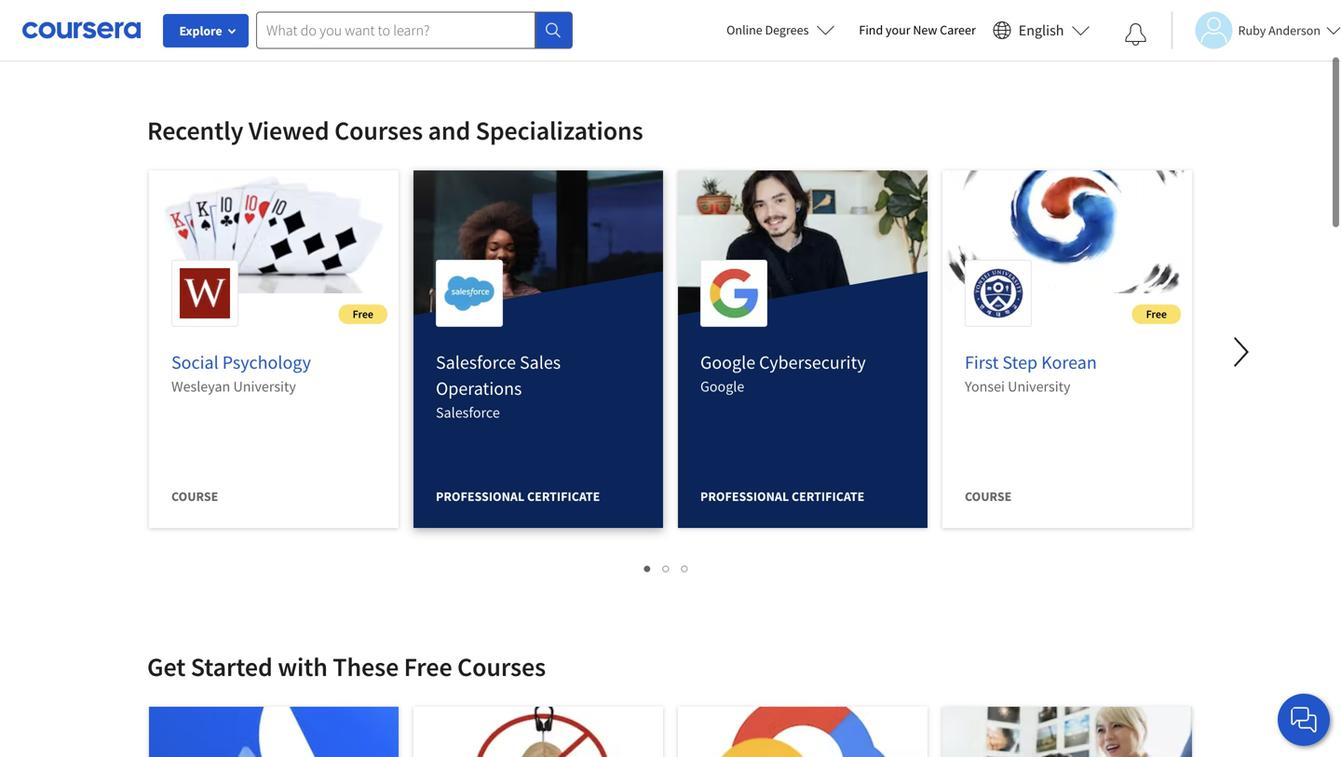Task type: vqa. For each thing, say whether or not it's contained in the screenshot.
20
no



Task type: describe. For each thing, give the bounding box(es) containing it.
yonsei
[[965, 377, 1005, 396]]

career
[[940, 21, 976, 38]]

cybersecurity
[[759, 351, 866, 374]]

free for first step korean
[[1146, 307, 1167, 321]]

free for social psychology
[[353, 307, 374, 321]]

first step korean link
[[965, 351, 1097, 374]]

professional for google
[[700, 488, 789, 505]]

step
[[1003, 351, 1038, 374]]

ruby anderson
[[1238, 22, 1321, 39]]

1
[[644, 559, 652, 577]]

social psychology link
[[171, 351, 311, 374]]

1 google from the top
[[700, 351, 756, 374]]

professional certificate for google
[[700, 488, 865, 505]]

operations
[[436, 377, 522, 400]]

get started with these free courses
[[147, 651, 546, 683]]

ruby
[[1238, 22, 1266, 39]]

psychology
[[222, 351, 311, 374]]

recently viewed courses and specializations carousel element
[[138, 58, 1341, 673]]

course for wesleyan
[[171, 488, 218, 505]]

1 button
[[639, 557, 658, 578]]

google cybersecurity link
[[700, 351, 866, 374]]

online degrees
[[727, 21, 809, 38]]

3
[[682, 559, 689, 577]]

university inside first step korean yonsei university
[[1008, 377, 1071, 396]]

recently viewed courses and specializations
[[147, 114, 643, 147]]

certificate for salesforce sales operations
[[527, 488, 600, 505]]

3 button
[[676, 557, 695, 578]]

list inside recently viewed courses and specializations carousel "element"
[[138, 557, 1196, 578]]

What do you want to learn? text field
[[256, 12, 536, 49]]

ruby anderson button
[[1171, 12, 1341, 49]]

online degrees button
[[712, 9, 850, 50]]

get started with these free courses carousel element
[[138, 594, 1341, 757]]

professional certificate for operations
[[436, 488, 600, 505]]

started
[[191, 651, 273, 683]]

english button
[[985, 0, 1098, 61]]

find
[[859, 21, 883, 38]]

recently
[[147, 114, 243, 147]]

salesforce sales operations link
[[436, 351, 561, 400]]

first step korean yonsei university
[[965, 351, 1097, 396]]

chat with us image
[[1289, 705, 1319, 735]]

social psychology wesleyan university
[[171, 351, 311, 396]]

professional for operations
[[436, 488, 525, 505]]

2 google from the top
[[700, 377, 745, 396]]



Task type: locate. For each thing, give the bounding box(es) containing it.
get
[[147, 651, 186, 683]]

explore
[[179, 22, 222, 39]]

free inside "get started with these free courses carousel" element
[[404, 651, 452, 683]]

course
[[171, 488, 218, 505], [965, 488, 1012, 505]]

0 vertical spatial google
[[700, 351, 756, 374]]

2 salesforce from the top
[[436, 403, 500, 422]]

course for korean
[[965, 488, 1012, 505]]

1 professional from the left
[[436, 488, 525, 505]]

0 horizontal spatial courses
[[334, 114, 423, 147]]

1 vertical spatial courses
[[457, 651, 546, 683]]

online
[[727, 21, 763, 38]]

social
[[171, 351, 219, 374]]

2 university from the left
[[1008, 377, 1071, 396]]

0 horizontal spatial certificate
[[527, 488, 600, 505]]

0 horizontal spatial course
[[171, 488, 218, 505]]

2 professional certificate from the left
[[700, 488, 865, 505]]

1 horizontal spatial courses
[[457, 651, 546, 683]]

next slide image
[[1219, 330, 1264, 374]]

0 vertical spatial courses
[[334, 114, 423, 147]]

0 horizontal spatial professional certificate
[[436, 488, 600, 505]]

courses
[[334, 114, 423, 147], [457, 651, 546, 683]]

1 certificate from the left
[[527, 488, 600, 505]]

1 horizontal spatial professional certificate
[[700, 488, 865, 505]]

1 course from the left
[[171, 488, 218, 505]]

1 salesforce from the top
[[436, 351, 516, 374]]

first
[[965, 351, 999, 374]]

1 university from the left
[[233, 377, 296, 396]]

list
[[138, 557, 1196, 578]]

google left cybersecurity
[[700, 351, 756, 374]]

1 horizontal spatial course
[[965, 488, 1012, 505]]

google cybersecurity google
[[700, 351, 866, 396]]

your
[[886, 21, 911, 38]]

0 horizontal spatial university
[[233, 377, 296, 396]]

anderson
[[1269, 22, 1321, 39]]

with
[[278, 651, 328, 683]]

wesleyan
[[171, 377, 230, 396]]

salesforce
[[436, 351, 516, 374], [436, 403, 500, 422]]

professional certificate
[[436, 488, 600, 505], [700, 488, 865, 505]]

certificate for google cybersecurity
[[792, 488, 865, 505]]

professional
[[436, 488, 525, 505], [700, 488, 789, 505]]

certificate
[[527, 488, 600, 505], [792, 488, 865, 505]]

university down psychology
[[233, 377, 296, 396]]

these
[[333, 651, 399, 683]]

show notifications image
[[1125, 23, 1147, 46]]

courses inside "element"
[[334, 114, 423, 147]]

viewed
[[249, 114, 329, 147]]

2 professional from the left
[[700, 488, 789, 505]]

university
[[233, 377, 296, 396], [1008, 377, 1071, 396]]

None search field
[[256, 12, 573, 49]]

2 course from the left
[[965, 488, 1012, 505]]

korean
[[1041, 351, 1097, 374]]

2 button
[[658, 557, 676, 578]]

find your new career link
[[850, 19, 985, 42]]

0 horizontal spatial free
[[353, 307, 374, 321]]

find your new career
[[859, 21, 976, 38]]

sales
[[520, 351, 561, 374]]

explore button
[[163, 14, 249, 48]]

2 horizontal spatial free
[[1146, 307, 1167, 321]]

salesforce up operations
[[436, 351, 516, 374]]

1 horizontal spatial professional
[[700, 488, 789, 505]]

degrees
[[765, 21, 809, 38]]

1 horizontal spatial certificate
[[792, 488, 865, 505]]

new
[[913, 21, 938, 38]]

2
[[663, 559, 671, 577]]

university down first step korean link
[[1008, 377, 1071, 396]]

1 vertical spatial google
[[700, 377, 745, 396]]

university inside social psychology wesleyan university
[[233, 377, 296, 396]]

google
[[700, 351, 756, 374], [700, 377, 745, 396]]

coursera image
[[22, 15, 141, 45]]

salesforce sales operations salesforce
[[436, 351, 561, 422]]

1 vertical spatial salesforce
[[436, 403, 500, 422]]

english
[[1019, 21, 1064, 40]]

google down google cybersecurity link
[[700, 377, 745, 396]]

1 professional certificate from the left
[[436, 488, 600, 505]]

2 certificate from the left
[[792, 488, 865, 505]]

and
[[428, 114, 471, 147]]

0 horizontal spatial professional
[[436, 488, 525, 505]]

free
[[353, 307, 374, 321], [1146, 307, 1167, 321], [404, 651, 452, 683]]

salesforce down operations
[[436, 403, 500, 422]]

list containing 1
[[138, 557, 1196, 578]]

0 vertical spatial salesforce
[[436, 351, 516, 374]]

1 horizontal spatial university
[[1008, 377, 1071, 396]]

specializations
[[476, 114, 643, 147]]

1 horizontal spatial free
[[404, 651, 452, 683]]



